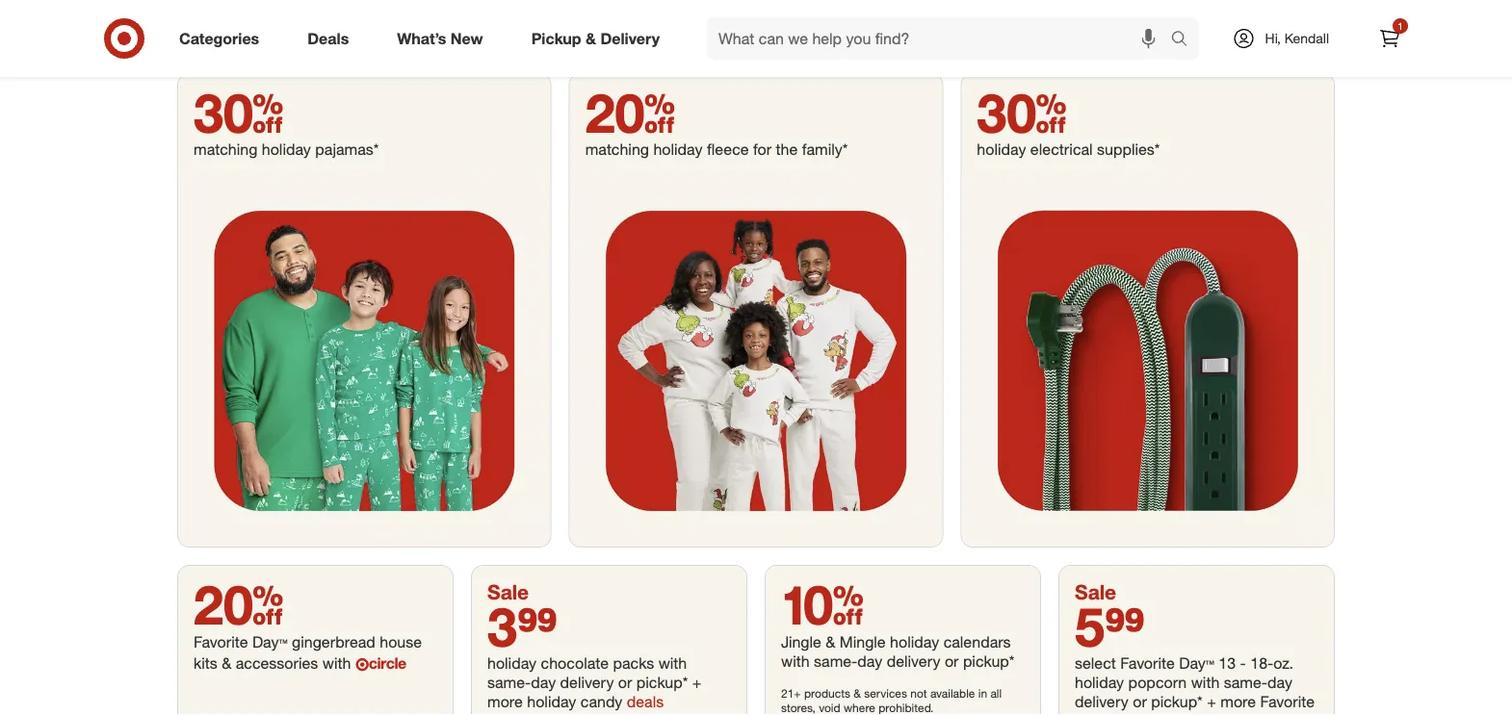 Task type: locate. For each thing, give the bounding box(es) containing it.
1 30 from the left
[[194, 80, 284, 145]]

0 horizontal spatial delivery
[[560, 673, 614, 692]]

1 vertical spatial or
[[618, 673, 632, 692]]

matching inside 30 matching holiday pajamas*
[[194, 140, 257, 159]]

1 horizontal spatial same-
[[814, 652, 857, 671]]

sale
[[487, 580, 529, 605], [1075, 580, 1116, 605]]

1 horizontal spatial day
[[1075, 712, 1102, 716]]

supplies*
[[1097, 140, 1160, 159]]

0 vertical spatial 20
[[585, 80, 675, 145]]

delivery
[[887, 652, 940, 671], [560, 673, 614, 692], [1075, 693, 1129, 712]]

or down packs on the bottom left of page
[[618, 673, 632, 692]]

1 horizontal spatial +
[[1207, 693, 1216, 712]]

pickup* inside 13 - 18-oz. holiday popcorn with same-day delivery or pickup* + more favorite day
[[1151, 693, 1203, 712]]

20 matching holiday fleece for the family*
[[585, 80, 852, 159]]

prohibited.
[[879, 701, 934, 716]]

same- down mingle
[[814, 652, 857, 671]]

day down the chocolate
[[531, 673, 556, 692]]

kits
[[194, 654, 217, 673]]

pickup* for 13
[[1151, 693, 1203, 712]]

2 matching from the left
[[585, 140, 649, 159]]

gingerbread house kits & accessories with
[[194, 633, 422, 673]]

same- inside 10 jingle & mingle holiday calendars with same-day delivery or pickup*
[[814, 652, 857, 671]]

30 inside 30 holiday electrical supplies*
[[977, 80, 1067, 145]]

20 down delivery on the left of the page
[[585, 80, 675, 145]]

1 horizontal spatial 99
[[1105, 594, 1145, 659]]

1 horizontal spatial pickup*
[[963, 652, 1015, 671]]

0 vertical spatial ™
[[279, 633, 288, 652]]

1 more from the left
[[487, 693, 523, 712]]

where
[[844, 701, 875, 716]]

popcorn
[[1128, 673, 1187, 692]]

0 horizontal spatial favorite
[[194, 633, 248, 652]]

™ up accessories
[[279, 633, 288, 652]]

20
[[585, 80, 675, 145], [194, 572, 284, 638]]

pickup
[[531, 29, 581, 48]]

2 horizontal spatial same-
[[1224, 673, 1267, 692]]

0 vertical spatial pickup*
[[963, 652, 1015, 671]]

-
[[1240, 654, 1246, 673]]

1 horizontal spatial matching
[[585, 140, 649, 159]]

1 horizontal spatial more
[[1221, 693, 1256, 712]]

same- inside holiday chocolate packs with same-day delivery or pickup* + more holiday candy
[[487, 673, 531, 692]]

0 horizontal spatial ™
[[279, 633, 288, 652]]

favorite up kits
[[194, 633, 248, 652]]

day down select favorite
[[1075, 712, 1102, 716]]

1 horizontal spatial or
[[945, 652, 959, 671]]

or inside 13 - 18-oz. holiday popcorn with same-day delivery or pickup* + more favorite day
[[1133, 693, 1147, 712]]

1 vertical spatial favorite
[[1260, 693, 1315, 712]]

13
[[1219, 654, 1236, 673]]

new
[[451, 29, 483, 48]]

™ left 13
[[1206, 654, 1214, 673]]

20 for 20 matching holiday fleece for the family*
[[585, 80, 675, 145]]

favorite
[[194, 633, 248, 652], [1260, 693, 1315, 712]]

day inside holiday chocolate packs with same-day delivery or pickup* + more holiday candy
[[531, 673, 556, 692]]

1 horizontal spatial ™
[[1206, 654, 1214, 673]]

with down 13
[[1191, 673, 1220, 692]]

2 vertical spatial delivery
[[1075, 693, 1129, 712]]

pajamas*
[[315, 140, 379, 159]]

1 horizontal spatial 30
[[977, 80, 1067, 145]]

or for 10
[[945, 652, 959, 671]]

pickup* inside 10 jingle & mingle holiday calendars with same-day delivery or pickup*
[[963, 652, 1015, 671]]

18-
[[1250, 654, 1274, 673]]

pickup* up deals at bottom
[[636, 673, 688, 692]]

pickup*
[[963, 652, 1015, 671], [636, 673, 688, 692], [1151, 693, 1203, 712]]

& right jingle
[[826, 633, 835, 652]]

21+
[[781, 687, 801, 701]]

2 horizontal spatial or
[[1133, 693, 1147, 712]]

13 - 18-oz. holiday popcorn with same-day delivery or pickup* + more favorite day
[[1075, 654, 1315, 716]]

house
[[380, 633, 422, 652]]

day inside 13 - 18-oz. holiday popcorn with same-day delivery or pickup* + more favorite day
[[1267, 673, 1292, 692]]

+
[[692, 673, 702, 692], [1207, 693, 1216, 712]]

day
[[252, 633, 279, 652], [1179, 654, 1206, 673], [1075, 712, 1102, 716]]

99 for 3 99
[[517, 594, 558, 659]]

matching
[[194, 140, 257, 159], [585, 140, 649, 159]]

3
[[487, 594, 517, 659]]

& right kits
[[222, 654, 231, 673]]

with right packs on the bottom left of page
[[658, 654, 687, 673]]

30
[[194, 80, 284, 145], [977, 80, 1067, 145]]

with down gingerbread
[[322, 654, 351, 673]]

holiday left fleece
[[653, 140, 703, 159]]

all
[[990, 687, 1002, 701]]

5 99
[[1075, 594, 1145, 659]]

20 for 20
[[194, 572, 284, 638]]

0 horizontal spatial day
[[252, 633, 279, 652]]

matching for 30
[[194, 140, 257, 159]]

™
[[279, 633, 288, 652], [1206, 654, 1214, 673]]

products
[[804, 687, 850, 701]]

same- inside 13 - 18-oz. holiday popcorn with same-day delivery or pickup* + more favorite day
[[1224, 673, 1267, 692]]

more down -
[[1221, 693, 1256, 712]]

sale for 3
[[487, 580, 529, 605]]

2 horizontal spatial pickup*
[[1151, 693, 1203, 712]]

delivery up "not"
[[887, 652, 940, 671]]

search
[[1162, 31, 1208, 50]]

same-
[[814, 652, 857, 671], [487, 673, 531, 692], [1224, 673, 1267, 692]]

1 vertical spatial pickup*
[[636, 673, 688, 692]]

2 horizontal spatial day
[[1179, 654, 1206, 673]]

more down 3
[[487, 693, 523, 712]]

favorite down oz.
[[1260, 693, 1315, 712]]

+ inside holiday chocolate packs with same-day delivery or pickup* + more holiday candy
[[692, 673, 702, 692]]

holiday inside 30 matching holiday pajamas*
[[262, 140, 311, 159]]

1 vertical spatial 20
[[194, 572, 284, 638]]

99 for 5 99
[[1105, 594, 1145, 659]]

0 vertical spatial delivery
[[887, 652, 940, 671]]

with down jingle
[[781, 652, 810, 671]]

search button
[[1162, 17, 1208, 64]]

void
[[819, 701, 840, 716]]

select favorite
[[1075, 654, 1175, 673]]

or inside 10 jingle & mingle holiday calendars with same-day delivery or pickup*
[[945, 652, 959, 671]]

1 99 from the left
[[517, 594, 558, 659]]

holiday left electrical
[[977, 140, 1026, 159]]

2 99 from the left
[[1105, 594, 1145, 659]]

delivery down select favorite
[[1075, 693, 1129, 712]]

99
[[517, 594, 558, 659], [1105, 594, 1145, 659]]

or
[[945, 652, 959, 671], [618, 673, 632, 692], [1133, 693, 1147, 712]]

2 vertical spatial day
[[1075, 712, 1102, 716]]

1 vertical spatial day
[[1179, 654, 1206, 673]]

day
[[857, 652, 882, 671], [531, 673, 556, 692], [1267, 673, 1292, 692]]

0 vertical spatial or
[[945, 652, 959, 671]]

circle
[[369, 654, 406, 673]]

matching inside 20 matching holiday fleece for the family*
[[585, 140, 649, 159]]

day for 13
[[1267, 673, 1292, 692]]

delivery inside 13 - 18-oz. holiday popcorn with same-day delivery or pickup* + more favorite day
[[1075, 693, 1129, 712]]

1 horizontal spatial delivery
[[887, 652, 940, 671]]

day down oz.
[[1267, 673, 1292, 692]]

2 sale from the left
[[1075, 580, 1116, 605]]

1 vertical spatial ™
[[1206, 654, 1214, 673]]

& inside gingerbread house kits & accessories with
[[222, 654, 231, 673]]

& right pickup
[[586, 29, 596, 48]]

more
[[487, 693, 523, 712], [1221, 693, 1256, 712]]

services
[[864, 687, 907, 701]]

20 inside 20 matching holiday fleece for the family*
[[585, 80, 675, 145]]

30 inside 30 matching holiday pajamas*
[[194, 80, 284, 145]]

2 horizontal spatial day
[[1267, 673, 1292, 692]]

0 vertical spatial +
[[692, 673, 702, 692]]

2 vertical spatial pickup*
[[1151, 693, 1203, 712]]

delivery down the chocolate
[[560, 673, 614, 692]]

day inside 10 jingle & mingle holiday calendars with same-day delivery or pickup*
[[857, 652, 882, 671]]

holiday chocolate packs with same-day delivery or pickup* + more holiday candy
[[487, 654, 702, 712]]

holiday right mingle
[[890, 633, 939, 652]]

2 more from the left
[[1221, 693, 1256, 712]]

0 horizontal spatial day
[[531, 673, 556, 692]]

day up accessories
[[252, 633, 279, 652]]

or down calendars
[[945, 652, 959, 671]]

chocolate
[[541, 654, 609, 673]]

delivery for 10
[[887, 652, 940, 671]]

0 horizontal spatial 99
[[517, 594, 558, 659]]

2 30 from the left
[[977, 80, 1067, 145]]

hi,
[[1265, 30, 1281, 47]]

pickup* down calendars
[[963, 652, 1015, 671]]

kendall
[[1285, 30, 1329, 47]]

0 horizontal spatial +
[[692, 673, 702, 692]]

& inside 10 jingle & mingle holiday calendars with same-day delivery or pickup*
[[826, 633, 835, 652]]

1 horizontal spatial 20
[[585, 80, 675, 145]]

same- down 3
[[487, 673, 531, 692]]

30 for 30 matching holiday pajamas*
[[194, 80, 284, 145]]

same- down -
[[1224, 673, 1267, 692]]

fleece
[[707, 140, 749, 159]]

or down popcorn
[[1133, 693, 1147, 712]]

1 horizontal spatial sale
[[1075, 580, 1116, 605]]

pickup* for 10
[[963, 652, 1015, 671]]

1 vertical spatial delivery
[[560, 673, 614, 692]]

matching for 20
[[585, 140, 649, 159]]

more inside 13 - 18-oz. holiday popcorn with same-day delivery or pickup* + more favorite day
[[1221, 693, 1256, 712]]

30 for 30 holiday electrical supplies*
[[977, 80, 1067, 145]]

day left 13
[[1179, 654, 1206, 673]]

1 matching from the left
[[194, 140, 257, 159]]

packs
[[613, 654, 654, 673]]

day down mingle
[[857, 652, 882, 671]]

pickup* inside holiday chocolate packs with same-day delivery or pickup* + more holiday candy
[[636, 673, 688, 692]]

1 horizontal spatial favorite
[[1260, 693, 1315, 712]]

0 horizontal spatial or
[[618, 673, 632, 692]]

1 vertical spatial +
[[1207, 693, 1216, 712]]

what's new link
[[381, 17, 507, 60]]

0 horizontal spatial same-
[[487, 673, 531, 692]]

0 vertical spatial favorite
[[194, 633, 248, 652]]

pickup* down popcorn
[[1151, 693, 1203, 712]]

holiday down the chocolate
[[527, 693, 576, 712]]

0 vertical spatial day
[[252, 633, 279, 652]]

holiday
[[262, 140, 311, 159], [653, 140, 703, 159], [977, 140, 1026, 159], [890, 633, 939, 652], [487, 654, 537, 673], [1075, 673, 1124, 692], [527, 693, 576, 712]]

0 horizontal spatial more
[[487, 693, 523, 712]]

1 sale from the left
[[487, 580, 529, 605]]

holiday down select favorite
[[1075, 673, 1124, 692]]

0 horizontal spatial matching
[[194, 140, 257, 159]]

20 up kits
[[194, 572, 284, 638]]

2 vertical spatial or
[[1133, 693, 1147, 712]]

with inside 13 - 18-oz. holiday popcorn with same-day delivery or pickup* + more favorite day
[[1191, 673, 1220, 692]]

with inside holiday chocolate packs with same-day delivery or pickup* + more holiday candy
[[658, 654, 687, 673]]

0 horizontal spatial pickup*
[[636, 673, 688, 692]]

2 horizontal spatial delivery
[[1075, 693, 1129, 712]]

with
[[781, 652, 810, 671], [322, 654, 351, 673], [658, 654, 687, 673], [1191, 673, 1220, 692]]

family*
[[802, 140, 848, 159]]

holiday inside 13 - 18-oz. holiday popcorn with same-day delivery or pickup* + more favorite day
[[1075, 673, 1124, 692]]

& left the services
[[854, 687, 861, 701]]

categories
[[179, 29, 259, 48]]

30 matching holiday pajamas*
[[194, 80, 379, 159]]

&
[[586, 29, 596, 48], [826, 633, 835, 652], [222, 654, 231, 673], [854, 687, 861, 701]]

0 horizontal spatial 30
[[194, 80, 284, 145]]

1 horizontal spatial day
[[857, 652, 882, 671]]

delivery inside 10 jingle & mingle holiday calendars with same-day delivery or pickup*
[[887, 652, 940, 671]]

0 horizontal spatial 20
[[194, 572, 284, 638]]

holiday left pajamas*
[[262, 140, 311, 159]]

0 horizontal spatial sale
[[487, 580, 529, 605]]

day inside 13 - 18-oz. holiday popcorn with same-day delivery or pickup* + more favorite day
[[1075, 712, 1102, 716]]



Task type: vqa. For each thing, say whether or not it's contained in the screenshot.
18-
yes



Task type: describe. For each thing, give the bounding box(es) containing it.
delivery inside holiday chocolate packs with same-day delivery or pickup* + more holiday candy
[[560, 673, 614, 692]]

™ for select favorite day ™
[[1206, 654, 1214, 673]]

select favorite day ™
[[1075, 654, 1214, 673]]

calendars
[[943, 633, 1011, 652]]

delivery
[[600, 29, 660, 48]]

& inside 21+ products & services not available in all stores, void where prohibited.
[[854, 687, 861, 701]]

sale for 5
[[1075, 580, 1116, 605]]

in
[[978, 687, 987, 701]]

10
[[781, 572, 864, 638]]

or inside holiday chocolate packs with same-day delivery or pickup* + more holiday candy
[[618, 673, 632, 692]]

pickup & delivery
[[531, 29, 660, 48]]

the
[[776, 140, 798, 159]]

deals
[[627, 693, 664, 712]]

3 99
[[487, 594, 558, 659]]

holiday inside 20 matching holiday fleece for the family*
[[653, 140, 703, 159]]

holiday inside 30 holiday electrical supplies*
[[977, 140, 1026, 159]]

oz.
[[1274, 654, 1293, 673]]

electrical
[[1030, 140, 1093, 159]]

day for select favorite
[[1179, 654, 1206, 673]]

more inside holiday chocolate packs with same-day delivery or pickup* + more holiday candy
[[487, 693, 523, 712]]

gingerbread
[[292, 633, 375, 652]]

21+ products & services not available in all stores, void where prohibited.
[[781, 687, 1002, 716]]

10 jingle & mingle holiday calendars with same-day delivery or pickup*
[[781, 572, 1015, 671]]

what's
[[397, 29, 446, 48]]

what's new
[[397, 29, 483, 48]]

jingle
[[781, 633, 821, 652]]

favorite inside 13 - 18-oz. holiday popcorn with same-day delivery or pickup* + more favorite day
[[1260, 693, 1315, 712]]

candy
[[581, 693, 623, 712]]

hi, kendall
[[1265, 30, 1329, 47]]

5
[[1075, 594, 1105, 659]]

day for favorite
[[252, 633, 279, 652]]

for
[[753, 140, 772, 159]]

accessories
[[236, 654, 318, 673]]

holiday left the chocolate
[[487, 654, 537, 673]]

+ inside 13 - 18-oz. holiday popcorn with same-day delivery or pickup* + more favorite day
[[1207, 693, 1216, 712]]

same- for 10
[[814, 652, 857, 671]]

with inside 10 jingle & mingle holiday calendars with same-day delivery or pickup*
[[781, 652, 810, 671]]

available
[[930, 687, 975, 701]]

with inside gingerbread house kits & accessories with
[[322, 654, 351, 673]]

stores,
[[781, 701, 816, 716]]

pickup & delivery link
[[515, 17, 684, 60]]

30 holiday electrical supplies*
[[977, 80, 1160, 159]]

mingle
[[840, 633, 886, 652]]

day for 10
[[857, 652, 882, 671]]

holiday inside 10 jingle & mingle holiday calendars with same-day delivery or pickup*
[[890, 633, 939, 652]]

or for 13
[[1133, 693, 1147, 712]]

1
[[1398, 20, 1403, 32]]

delivery for 13
[[1075, 693, 1129, 712]]

same- for 13
[[1224, 673, 1267, 692]]

deals
[[307, 29, 349, 48]]

not
[[910, 687, 927, 701]]

1 link
[[1369, 17, 1411, 60]]

What can we help you find? suggestions appear below search field
[[707, 17, 1176, 60]]

deals link
[[291, 17, 373, 60]]

™ for favorite day ™
[[279, 633, 288, 652]]

categories link
[[163, 17, 283, 60]]

favorite day ™
[[194, 633, 288, 652]]



